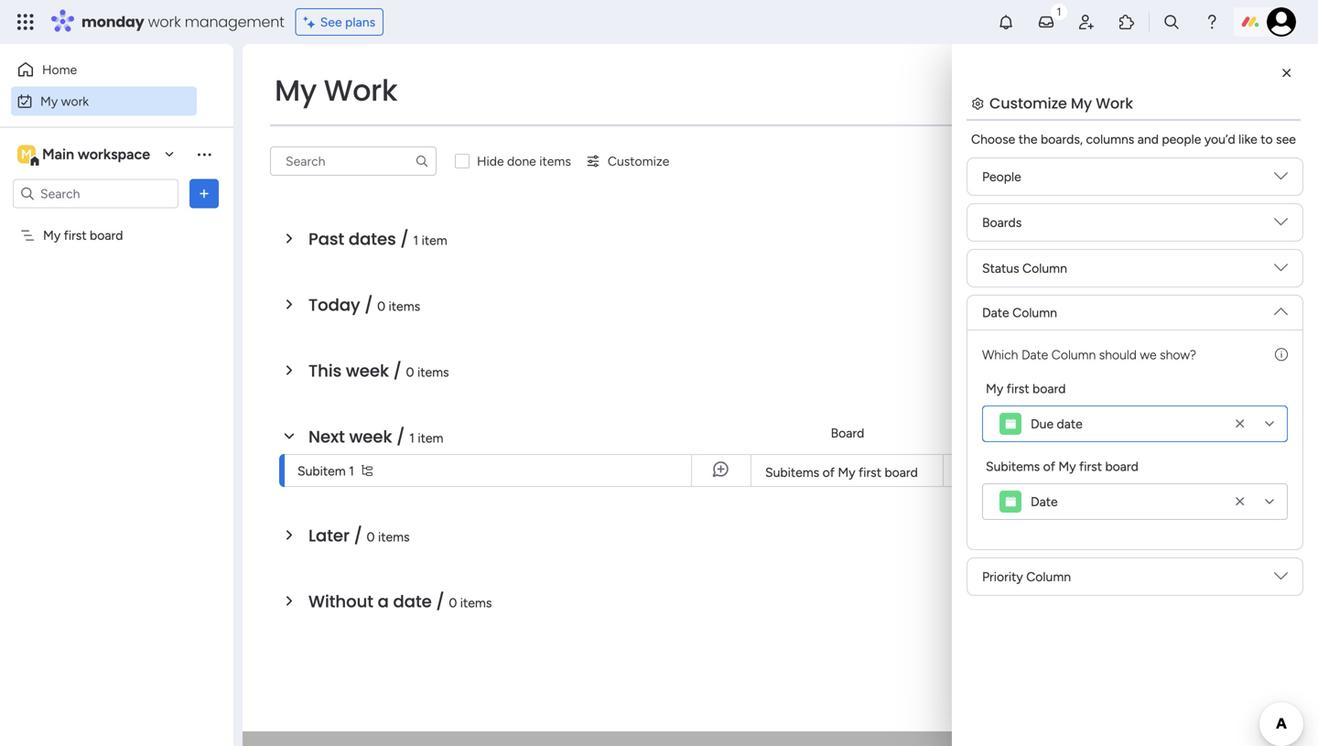 Task type: locate. For each thing, give the bounding box(es) containing it.
none search field inside main content
[[270, 146, 437, 176]]

of
[[1043, 459, 1056, 474], [823, 465, 835, 480]]

0
[[377, 298, 386, 314], [406, 364, 414, 380], [367, 529, 375, 545], [449, 595, 457, 611]]

main workspace
[[42, 146, 150, 163]]

main content
[[243, 44, 1318, 746]]

options image
[[195, 184, 213, 203]]

1 vertical spatial this
[[980, 465, 1001, 480]]

0 vertical spatial work
[[148, 11, 181, 32]]

date
[[982, 305, 1010, 320], [1022, 347, 1049, 363], [1269, 425, 1296, 441], [1031, 494, 1058, 509]]

this up 'next'
[[309, 359, 342, 383]]

john smith image
[[1267, 7, 1296, 37]]

workspace image
[[17, 144, 36, 164]]

1 horizontal spatial date
[[1057, 416, 1083, 432]]

my first board inside my first board group
[[986, 381, 1066, 396]]

1 vertical spatial date
[[393, 590, 432, 613]]

workspace
[[78, 146, 150, 163]]

monday work management
[[81, 11, 284, 32]]

2 dapulse dropdown down arrow image from the top
[[1274, 261, 1288, 282]]

my down board
[[838, 465, 856, 480]]

work for my
[[61, 93, 89, 109]]

0 horizontal spatial this
[[309, 359, 342, 383]]

board
[[90, 228, 123, 243], [1033, 381, 1066, 396], [1105, 459, 1139, 474], [885, 465, 918, 480]]

subitems of my first board down due date
[[986, 459, 1139, 474]]

3 dapulse dropdown down arrow image from the top
[[1274, 298, 1288, 318]]

4 dapulse dropdown down arrow image from the top
[[1274, 569, 1288, 590]]

my down "which"
[[986, 381, 1004, 396]]

0 vertical spatial my first board
[[43, 228, 123, 243]]

show?
[[1160, 347, 1197, 363]]

search everything image
[[1163, 13, 1181, 31]]

later / 0 items
[[309, 524, 410, 547]]

my down due date
[[1059, 459, 1076, 474]]

my first board down search in workspace field
[[43, 228, 123, 243]]

1 horizontal spatial work
[[1096, 93, 1133, 114]]

of down board
[[823, 465, 835, 480]]

group
[[1008, 425, 1044, 441]]

customize button
[[578, 146, 677, 176]]

my down home
[[40, 93, 58, 109]]

and
[[1138, 131, 1159, 147]]

0 right a
[[449, 595, 457, 611]]

later
[[309, 524, 350, 547]]

subitems of my first board
[[986, 459, 1139, 474], [765, 465, 918, 480]]

see plans
[[320, 14, 375, 30]]

0 horizontal spatial my first board
[[43, 228, 123, 243]]

this
[[309, 359, 342, 383], [980, 465, 1001, 480]]

first down "which"
[[1007, 381, 1030, 396]]

of for subitems of my first board "link"
[[823, 465, 835, 480]]

items inside without a date / 0 items
[[460, 595, 492, 611]]

column right status
[[1023, 260, 1067, 276]]

subitems inside "heading"
[[986, 459, 1040, 474]]

0 up 'next week / 1 item'
[[406, 364, 414, 380]]

1 horizontal spatial customize
[[990, 93, 1067, 114]]

of right month
[[1043, 459, 1056, 474]]

subitems of my first board inside group
[[986, 459, 1139, 474]]

date column
[[982, 305, 1057, 320]]

item right dates
[[422, 233, 447, 248]]

without
[[309, 590, 374, 613]]

0 horizontal spatial subitems
[[765, 465, 820, 480]]

work
[[324, 70, 397, 111], [1096, 93, 1133, 114]]

people down choose on the right of the page
[[982, 169, 1021, 184]]

m
[[21, 146, 32, 162]]

people
[[982, 169, 1021, 184], [1144, 425, 1183, 441]]

customize my work
[[990, 93, 1133, 114]]

of inside "link"
[[823, 465, 835, 480]]

dapulse dropdown down arrow image
[[1274, 215, 1288, 236]]

hide done items
[[477, 153, 571, 169]]

dapulse dropdown down arrow image for date column
[[1274, 298, 1288, 318]]

item for past dates /
[[422, 233, 447, 248]]

subitems of my first board down board
[[765, 465, 918, 480]]

my down search in workspace field
[[43, 228, 61, 243]]

work down plans
[[324, 70, 397, 111]]

0 vertical spatial customize
[[990, 93, 1067, 114]]

Search in workspace field
[[38, 183, 153, 204]]

1 vertical spatial my first board
[[986, 381, 1066, 396]]

items
[[540, 153, 571, 169], [389, 298, 420, 314], [417, 364, 449, 380], [378, 529, 410, 545], [460, 595, 492, 611]]

this left month
[[980, 465, 1001, 480]]

first inside list box
[[64, 228, 87, 243]]

column
[[1023, 260, 1067, 276], [1013, 305, 1057, 320], [1052, 347, 1096, 363], [1026, 569, 1071, 585]]

first down board
[[859, 465, 882, 480]]

1 vertical spatial customize
[[608, 153, 670, 169]]

week down today / 0 items
[[346, 359, 389, 383]]

first down search in workspace field
[[64, 228, 87, 243]]

choose
[[971, 131, 1016, 147]]

0 horizontal spatial of
[[823, 465, 835, 480]]

date inside subitems of my first board group
[[1031, 494, 1058, 509]]

date down month
[[1031, 494, 1058, 509]]

dapulse dropdown down arrow image
[[1274, 169, 1288, 190], [1274, 261, 1288, 282], [1274, 298, 1288, 318], [1274, 569, 1288, 590]]

1 horizontal spatial people
[[1144, 425, 1183, 441]]

date right "which"
[[1022, 347, 1049, 363]]

main content containing past dates /
[[243, 44, 1318, 746]]

work inside button
[[61, 93, 89, 109]]

1 horizontal spatial subitems of my first board
[[986, 459, 1139, 474]]

items inside this week / 0 items
[[417, 364, 449, 380]]

without a date / 0 items
[[309, 590, 492, 613]]

my first board
[[43, 228, 123, 243], [986, 381, 1066, 396]]

subitem 1
[[298, 463, 354, 479]]

1 inside past dates / 1 item
[[413, 233, 419, 248]]

column for priority column
[[1026, 569, 1071, 585]]

subitems inside "link"
[[765, 465, 820, 480]]

None search field
[[270, 146, 437, 176]]

week up 'v2 subitems open' image
[[349, 425, 392, 449]]

today / 0 items
[[309, 293, 420, 317]]

item inside past dates / 1 item
[[422, 233, 447, 248]]

1 dapulse dropdown down arrow image from the top
[[1274, 169, 1288, 190]]

2 vertical spatial 1
[[349, 463, 354, 479]]

board inside "subitems of my first board" "heading"
[[1105, 459, 1139, 474]]

work for monday
[[148, 11, 181, 32]]

0 horizontal spatial people
[[982, 169, 1021, 184]]

work
[[148, 11, 181, 32], [61, 93, 89, 109]]

my inside "link"
[[838, 465, 856, 480]]

item
[[422, 233, 447, 248], [418, 430, 443, 446]]

my down see plans button
[[275, 70, 317, 111]]

of inside "heading"
[[1043, 459, 1056, 474]]

my first board up the due
[[986, 381, 1066, 396]]

customize inside 'button'
[[608, 153, 670, 169]]

work down home
[[61, 93, 89, 109]]

customize
[[990, 93, 1067, 114], [608, 153, 670, 169]]

1 left 'v2 subitems open' image
[[349, 463, 354, 479]]

my first board inside list box
[[43, 228, 123, 243]]

work right monday
[[148, 11, 181, 32]]

1
[[413, 233, 419, 248], [409, 430, 415, 446], [349, 463, 354, 479]]

this for week
[[309, 359, 342, 383]]

invite members image
[[1078, 13, 1096, 31]]

0 vertical spatial people
[[982, 169, 1021, 184]]

week
[[346, 359, 389, 383], [349, 425, 392, 449]]

my work
[[275, 70, 397, 111]]

1 vertical spatial people
[[1144, 425, 1183, 441]]

first
[[64, 228, 87, 243], [1007, 381, 1030, 396], [1079, 459, 1102, 474], [859, 465, 882, 480]]

1 vertical spatial item
[[418, 430, 443, 446]]

column right priority
[[1026, 569, 1071, 585]]

this for month
[[980, 465, 1001, 480]]

0 vertical spatial this
[[309, 359, 342, 383]]

0 horizontal spatial customize
[[608, 153, 670, 169]]

subitems
[[986, 459, 1040, 474], [765, 465, 820, 480]]

subitems of my first board inside "link"
[[765, 465, 918, 480]]

0 vertical spatial date
[[1057, 416, 1083, 432]]

item down this week / 0 items
[[418, 430, 443, 446]]

work up columns
[[1096, 93, 1133, 114]]

subitems of my first board group
[[982, 457, 1288, 520]]

0 horizontal spatial subitems of my first board
[[765, 465, 918, 480]]

0 horizontal spatial date
[[393, 590, 432, 613]]

my inside heading
[[986, 381, 1004, 396]]

main
[[42, 146, 74, 163]]

1 horizontal spatial my first board
[[986, 381, 1066, 396]]

of for subitems of my first board group
[[1043, 459, 1056, 474]]

board inside "my first board" list box
[[90, 228, 123, 243]]

date right the due
[[1057, 416, 1083, 432]]

due date
[[1031, 416, 1083, 432]]

date up nov 23
[[1269, 425, 1296, 441]]

past dates / 1 item
[[309, 228, 447, 251]]

item inside 'next week / 1 item'
[[418, 430, 443, 446]]

people up subitems of my first board group
[[1144, 425, 1183, 441]]

0 right later
[[367, 529, 375, 545]]

0 vertical spatial week
[[346, 359, 389, 383]]

my first board heading
[[986, 379, 1066, 398]]

hide
[[477, 153, 504, 169]]

date right a
[[393, 590, 432, 613]]

1 down this week / 0 items
[[409, 430, 415, 446]]

week for this
[[346, 359, 389, 383]]

customize for customize
[[608, 153, 670, 169]]

1 horizontal spatial this
[[980, 465, 1001, 480]]

0 vertical spatial 1
[[413, 233, 419, 248]]

item for next week /
[[418, 430, 443, 446]]

1 vertical spatial week
[[349, 425, 392, 449]]

next
[[309, 425, 345, 449]]

1 horizontal spatial of
[[1043, 459, 1056, 474]]

0 vertical spatial item
[[422, 233, 447, 248]]

1 horizontal spatial work
[[148, 11, 181, 32]]

/ right later
[[354, 524, 362, 547]]

priority column
[[982, 569, 1071, 585]]

my work button
[[11, 87, 197, 116]]

work inside main content
[[1096, 93, 1133, 114]]

date
[[1057, 416, 1083, 432], [393, 590, 432, 613]]

priority
[[982, 569, 1023, 585]]

0 horizontal spatial work
[[324, 70, 397, 111]]

0 right today
[[377, 298, 386, 314]]

my first board list box
[[0, 216, 233, 498]]

0 horizontal spatial work
[[61, 93, 89, 109]]

column left should
[[1052, 347, 1096, 363]]

/ up 'next week / 1 item'
[[393, 359, 402, 383]]

the
[[1019, 131, 1038, 147]]

people
[[1162, 131, 1202, 147]]

column down status column
[[1013, 305, 1057, 320]]

my inside list box
[[43, 228, 61, 243]]

dapulse dropdown down arrow image for status column
[[1274, 261, 1288, 282]]

we
[[1140, 347, 1157, 363]]

monday
[[81, 11, 144, 32]]

1 vertical spatial work
[[61, 93, 89, 109]]

subitems for subitems of my first board "link"
[[765, 465, 820, 480]]

first down due date
[[1079, 459, 1102, 474]]

1 inside 'next week / 1 item'
[[409, 430, 415, 446]]

1 right dates
[[413, 233, 419, 248]]

nov 23
[[1266, 463, 1304, 478]]

/
[[400, 228, 409, 251], [365, 293, 373, 317], [393, 359, 402, 383], [397, 425, 405, 449], [354, 524, 362, 547], [436, 590, 445, 613]]

inbox image
[[1037, 13, 1056, 31]]

option
[[0, 219, 233, 222]]

1 horizontal spatial subitems
[[986, 459, 1040, 474]]

1 vertical spatial 1
[[409, 430, 415, 446]]

/ right today
[[365, 293, 373, 317]]

to
[[1261, 131, 1273, 147]]

my
[[275, 70, 317, 111], [1071, 93, 1092, 114], [40, 93, 58, 109], [43, 228, 61, 243], [986, 381, 1004, 396], [1059, 459, 1076, 474], [838, 465, 856, 480]]

subitems for subitems of my first board group
[[986, 459, 1040, 474]]



Task type: vqa. For each thing, say whether or not it's contained in the screenshot.


Task type: describe. For each thing, give the bounding box(es) containing it.
workspace options image
[[195, 145, 213, 163]]

customize for customize my work
[[990, 93, 1067, 114]]

subitem
[[298, 463, 346, 479]]

workspace selection element
[[17, 143, 153, 167]]

choose the boards, columns and people you'd like to see
[[971, 131, 1296, 147]]

status
[[982, 260, 1020, 276]]

notifications image
[[997, 13, 1015, 31]]

0 inside without a date / 0 items
[[449, 595, 457, 611]]

apps image
[[1118, 13, 1136, 31]]

0 inside today / 0 items
[[377, 298, 386, 314]]

should
[[1099, 347, 1137, 363]]

next week / 1 item
[[309, 425, 443, 449]]

dapulse dropdown down arrow image for people
[[1274, 169, 1288, 190]]

month
[[1004, 465, 1039, 480]]

done
[[507, 153, 536, 169]]

items inside today / 0 items
[[389, 298, 420, 314]]

subitems of my first board heading
[[986, 457, 1139, 476]]

management
[[185, 11, 284, 32]]

1 for past dates /
[[413, 233, 419, 248]]

subitems of my first board for subitems of my first board "link"
[[765, 465, 918, 480]]

nov
[[1266, 463, 1288, 478]]

you'd
[[1205, 131, 1236, 147]]

my inside "heading"
[[1059, 459, 1076, 474]]

date up "which"
[[982, 305, 1010, 320]]

status column
[[982, 260, 1067, 276]]

items inside later / 0 items
[[378, 529, 410, 545]]

past
[[309, 228, 344, 251]]

23
[[1291, 463, 1304, 478]]

v2 info image
[[1275, 345, 1288, 364]]

board
[[831, 425, 865, 441]]

which
[[982, 347, 1018, 363]]

/ right dates
[[400, 228, 409, 251]]

plans
[[345, 14, 375, 30]]

date inside my first board group
[[1057, 416, 1083, 432]]

subitems of my first board link
[[763, 455, 932, 488]]

my up boards, at the right of the page
[[1071, 93, 1092, 114]]

home button
[[11, 55, 197, 84]]

boards,
[[1041, 131, 1083, 147]]

home
[[42, 62, 77, 77]]

see
[[320, 14, 342, 30]]

columns
[[1086, 131, 1135, 147]]

select product image
[[16, 13, 35, 31]]

see plans button
[[295, 8, 384, 36]]

like
[[1239, 131, 1258, 147]]

dates
[[349, 228, 396, 251]]

my work
[[40, 93, 89, 109]]

Filter dashboard by text search field
[[270, 146, 437, 176]]

this month
[[980, 465, 1039, 480]]

/ down this week / 0 items
[[397, 425, 405, 449]]

first inside heading
[[1007, 381, 1030, 396]]

boards
[[982, 215, 1022, 230]]

dapulse dropdown down arrow image for priority column
[[1274, 569, 1288, 590]]

this week / 0 items
[[309, 359, 449, 383]]

column for status column
[[1023, 260, 1067, 276]]

today
[[309, 293, 360, 317]]

my first board group
[[982, 379, 1288, 442]]

column for date column
[[1013, 305, 1057, 320]]

0 inside later / 0 items
[[367, 529, 375, 545]]

which date column should we show?
[[982, 347, 1197, 363]]

my inside button
[[40, 93, 58, 109]]

first inside "link"
[[859, 465, 882, 480]]

/ right a
[[436, 590, 445, 613]]

v2 subitems open image
[[362, 465, 373, 477]]

1 for next week /
[[409, 430, 415, 446]]

0 inside this week / 0 items
[[406, 364, 414, 380]]

a
[[378, 590, 389, 613]]

board inside subitems of my first board "link"
[[885, 465, 918, 480]]

first inside "heading"
[[1079, 459, 1102, 474]]

see
[[1276, 131, 1296, 147]]

due
[[1031, 416, 1054, 432]]

help image
[[1203, 13, 1221, 31]]

board inside my first board heading
[[1033, 381, 1066, 396]]

week for next
[[349, 425, 392, 449]]

subitems of my first board for subitems of my first board group
[[986, 459, 1139, 474]]

search image
[[415, 154, 429, 168]]

1 image
[[1051, 1, 1068, 22]]



